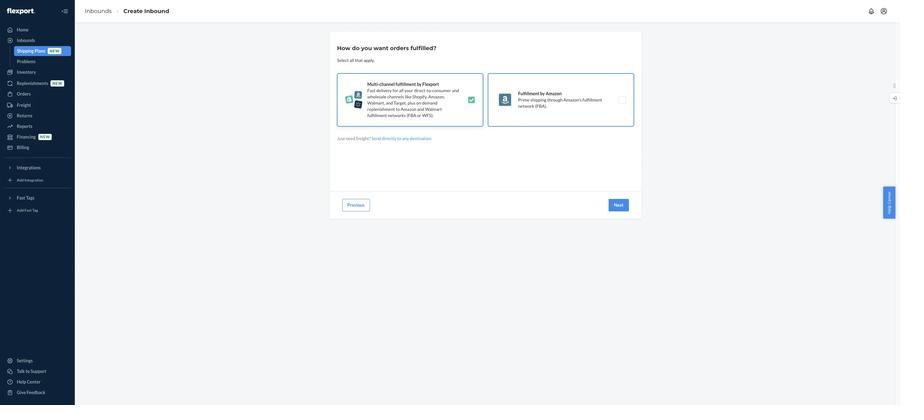 Task type: vqa. For each thing, say whether or not it's contained in the screenshot.
Create Order link
no



Task type: locate. For each thing, give the bounding box(es) containing it.
and
[[452, 88, 459, 93], [386, 100, 393, 106], [417, 107, 424, 112]]

1 vertical spatial by
[[540, 91, 545, 96]]

0 vertical spatial fulfillment
[[396, 82, 416, 87]]

0 vertical spatial all
[[350, 58, 354, 63]]

to left any at the left of page
[[397, 136, 401, 141]]

0 horizontal spatial center
[[27, 380, 41, 385]]

apply.
[[364, 58, 375, 63]]

inbounds link
[[85, 8, 112, 15], [4, 36, 71, 46]]

fast left the tags
[[17, 195, 25, 201]]

all
[[350, 58, 354, 63], [399, 88, 404, 93]]

flexport logo image
[[7, 8, 35, 14]]

1 vertical spatial to
[[397, 136, 401, 141]]

home
[[17, 27, 29, 32]]

fast tags
[[17, 195, 35, 201]]

1 horizontal spatial by
[[540, 91, 545, 96]]

1 horizontal spatial all
[[399, 88, 404, 93]]

1 vertical spatial center
[[27, 380, 41, 385]]

all left that
[[350, 58, 354, 63]]

amazon up (fba
[[401, 107, 416, 112]]

add down 'fast tags'
[[17, 208, 24, 213]]

1 horizontal spatial center
[[887, 191, 892, 204]]

0 vertical spatial amazon
[[546, 91, 562, 96]]

fulfillment up your
[[396, 82, 416, 87]]

that
[[355, 58, 363, 63]]

reports
[[17, 124, 32, 129]]

by up shipping
[[540, 91, 545, 96]]

to inside multi-channel fulfillment by flexport fast delivery for all your direct-to-consumer and wholesale channels like shopify, amazon, walmart, and target, plus on demand replenishment to amazon and walmart fulfillment networks (fba or wfs).
[[396, 107, 400, 112]]

1 vertical spatial add
[[17, 208, 24, 213]]

fast
[[367, 88, 376, 93], [17, 195, 25, 201], [24, 208, 32, 213]]

freight
[[17, 103, 31, 108]]

1 vertical spatial and
[[386, 100, 393, 106]]

give
[[17, 390, 26, 396]]

walmart
[[425, 107, 442, 112]]

new up orders link
[[53, 81, 62, 86]]

new for shipping plans
[[50, 49, 59, 53]]

billing link
[[4, 143, 71, 153]]

send
[[372, 136, 381, 141]]

center inside button
[[887, 191, 892, 204]]

all inside multi-channel fulfillment by flexport fast delivery for all your direct-to-consumer and wholesale channels like shopify, amazon, walmart, and target, plus on demand replenishment to amazon and walmart fulfillment networks (fba or wfs).
[[399, 88, 404, 93]]

help center button
[[884, 187, 896, 219]]

1 vertical spatial fast
[[17, 195, 25, 201]]

flexport
[[422, 82, 439, 87]]

by up direct-
[[417, 82, 422, 87]]

0 vertical spatial center
[[887, 191, 892, 204]]

fast down multi- at the left
[[367, 88, 376, 93]]

1 vertical spatial fulfillment
[[583, 97, 602, 103]]

add inside add integration link
[[17, 178, 24, 183]]

1 vertical spatial all
[[399, 88, 404, 93]]

and down channels
[[386, 100, 393, 106]]

2 vertical spatial fulfillment
[[367, 113, 387, 118]]

0 horizontal spatial help center
[[17, 380, 41, 385]]

2 horizontal spatial and
[[452, 88, 459, 93]]

0 horizontal spatial amazon
[[401, 107, 416, 112]]

add left integration
[[17, 178, 24, 183]]

channel
[[380, 82, 395, 87]]

new for financing
[[40, 135, 50, 139]]

center
[[887, 191, 892, 204], [27, 380, 41, 385]]

talk to support
[[17, 369, 46, 374]]

tags
[[26, 195, 35, 201]]

want
[[374, 45, 389, 52]]

amazon inside fulfillment by amazon prime shipping through amazon's fulfillment network (fba).
[[546, 91, 562, 96]]

add inside add fast tag link
[[17, 208, 24, 213]]

0 vertical spatial help
[[887, 205, 892, 214]]

create inbound
[[123, 8, 169, 15]]

and right consumer
[[452, 88, 459, 93]]

to right talk
[[26, 369, 30, 374]]

1 vertical spatial amazon
[[401, 107, 416, 112]]

0 vertical spatial add
[[17, 178, 24, 183]]

0 horizontal spatial inbounds link
[[4, 36, 71, 46]]

0 vertical spatial help center
[[887, 191, 892, 214]]

next
[[614, 203, 624, 208]]

plus
[[408, 100, 416, 106]]

and up or
[[417, 107, 424, 112]]

0 vertical spatial new
[[50, 49, 59, 53]]

0 vertical spatial to
[[396, 107, 400, 112]]

returns link
[[4, 111, 71, 121]]

fast left tag
[[24, 208, 32, 213]]

0 vertical spatial by
[[417, 82, 422, 87]]

1 horizontal spatial help center
[[887, 191, 892, 214]]

1 horizontal spatial amazon
[[546, 91, 562, 96]]

by inside fulfillment by amazon prime shipping through amazon's fulfillment network (fba).
[[540, 91, 545, 96]]

or
[[417, 113, 421, 118]]

all right for
[[399, 88, 404, 93]]

support
[[31, 369, 46, 374]]

to inside button
[[26, 369, 30, 374]]

1 horizontal spatial inbounds
[[85, 8, 112, 15]]

new down reports link in the top left of the page
[[40, 135, 50, 139]]

0 horizontal spatial by
[[417, 82, 422, 87]]

0 horizontal spatial inbounds
[[17, 38, 35, 43]]

2 vertical spatial new
[[40, 135, 50, 139]]

new right plans
[[50, 49, 59, 53]]

give feedback
[[17, 390, 45, 396]]

freight link
[[4, 100, 71, 110]]

integrations button
[[4, 163, 71, 173]]

1 horizontal spatial inbounds link
[[85, 8, 112, 15]]

1 horizontal spatial fulfillment
[[396, 82, 416, 87]]

2 vertical spatial to
[[26, 369, 30, 374]]

give feedback button
[[4, 388, 71, 398]]

1 vertical spatial inbounds
[[17, 38, 35, 43]]

fulfillment down replenishment
[[367, 113, 387, 118]]

to
[[396, 107, 400, 112], [397, 136, 401, 141], [26, 369, 30, 374]]

add
[[17, 178, 24, 183], [17, 208, 24, 213]]

1 add from the top
[[17, 178, 24, 183]]

select all that apply.
[[337, 58, 375, 63]]

fulfillment right amazon's
[[583, 97, 602, 103]]

2 add from the top
[[17, 208, 24, 213]]

new for replenishments
[[53, 81, 62, 86]]

inbounds inside breadcrumbs navigation
[[85, 8, 112, 15]]

2 horizontal spatial fulfillment
[[583, 97, 602, 103]]

you
[[361, 45, 372, 52]]

add fast tag
[[17, 208, 38, 213]]

delivery
[[376, 88, 392, 93]]

fulfilled?
[[411, 45, 437, 52]]

2 vertical spatial and
[[417, 107, 424, 112]]

financing
[[17, 134, 36, 140]]

to-
[[427, 88, 432, 93]]

feedback
[[27, 390, 45, 396]]

to up networks
[[396, 107, 400, 112]]

0 vertical spatial fast
[[367, 88, 376, 93]]

0 vertical spatial and
[[452, 88, 459, 93]]

amazon
[[546, 91, 562, 96], [401, 107, 416, 112]]

0 horizontal spatial all
[[350, 58, 354, 63]]

help
[[887, 205, 892, 214], [17, 380, 26, 385]]

prime
[[518, 97, 530, 103]]

1 vertical spatial inbounds link
[[4, 36, 71, 46]]

create
[[123, 8, 143, 15]]

0 vertical spatial inbounds link
[[85, 8, 112, 15]]

(fba).
[[535, 103, 547, 109]]

send directly to any destination button
[[372, 136, 432, 142]]

1 vertical spatial new
[[53, 81, 62, 86]]

add integration
[[17, 178, 43, 183]]

amazon up through
[[546, 91, 562, 96]]

shopify,
[[413, 94, 428, 99]]

1 horizontal spatial help
[[887, 205, 892, 214]]

by
[[417, 82, 422, 87], [540, 91, 545, 96]]

1 vertical spatial help
[[17, 380, 26, 385]]

help center
[[887, 191, 892, 214], [17, 380, 41, 385]]

new
[[50, 49, 59, 53], [53, 81, 62, 86], [40, 135, 50, 139]]

fulfillment
[[396, 82, 416, 87], [583, 97, 602, 103], [367, 113, 387, 118]]

home link
[[4, 25, 71, 35]]

tag
[[32, 208, 38, 213]]

0 vertical spatial inbounds
[[85, 8, 112, 15]]

returns
[[17, 113, 32, 118]]

help center inside button
[[887, 191, 892, 214]]

directly
[[382, 136, 397, 141]]



Task type: describe. For each thing, give the bounding box(es) containing it.
select
[[337, 58, 349, 63]]

wfs).
[[422, 113, 434, 118]]

inbound
[[144, 8, 169, 15]]

plans
[[35, 48, 45, 54]]

target,
[[394, 100, 407, 106]]

do
[[352, 45, 360, 52]]

by inside multi-channel fulfillment by flexport fast delivery for all your direct-to-consumer and wholesale channels like shopify, amazon, walmart, and target, plus on demand replenishment to amazon and walmart fulfillment networks (fba or wfs).
[[417, 82, 422, 87]]

1 horizontal spatial and
[[417, 107, 424, 112]]

problems link
[[14, 57, 71, 67]]

0 horizontal spatial help
[[17, 380, 26, 385]]

need
[[346, 136, 355, 141]]

freight?
[[356, 136, 371, 141]]

any
[[402, 136, 409, 141]]

talk to support button
[[4, 367, 71, 377]]

add for add integration
[[17, 178, 24, 183]]

amazon's
[[564, 97, 582, 103]]

on
[[416, 100, 421, 106]]

demand
[[422, 100, 438, 106]]

shipping
[[17, 48, 34, 54]]

orders
[[17, 91, 31, 97]]

inventory
[[17, 70, 36, 75]]

shipping
[[531, 97, 547, 103]]

next button
[[609, 199, 629, 212]]

for
[[393, 88, 398, 93]]

integration
[[24, 178, 43, 183]]

add for add fast tag
[[17, 208, 24, 213]]

orders
[[390, 45, 409, 52]]

fulfillment inside fulfillment by amazon prime shipping through amazon's fulfillment network (fba).
[[583, 97, 602, 103]]

fulfillment by amazon prime shipping through amazon's fulfillment network (fba).
[[518, 91, 602, 109]]

direct-
[[414, 88, 427, 93]]

destination
[[410, 136, 432, 141]]

fast inside dropdown button
[[17, 195, 25, 201]]

settings link
[[4, 356, 71, 366]]

through
[[547, 97, 563, 103]]

just
[[337, 136, 345, 141]]

reports link
[[4, 122, 71, 132]]

help center link
[[4, 378, 71, 387]]

problems
[[17, 59, 36, 64]]

integrations
[[17, 165, 41, 171]]

close navigation image
[[61, 7, 69, 15]]

consumer
[[432, 88, 451, 93]]

inventory link
[[4, 67, 71, 77]]

walmart,
[[367, 100, 385, 106]]

2 vertical spatial fast
[[24, 208, 32, 213]]

open account menu image
[[880, 7, 888, 15]]

how do you want orders fulfilled?
[[337, 45, 437, 52]]

check square image
[[468, 96, 475, 104]]

multi-
[[367, 82, 380, 87]]

multi-channel fulfillment by flexport fast delivery for all your direct-to-consumer and wholesale channels like shopify, amazon, walmart, and target, plus on demand replenishment to amazon and walmart fulfillment networks (fba or wfs).
[[367, 82, 459, 118]]

just need freight? send directly to any destination
[[337, 136, 432, 141]]

previous
[[347, 203, 365, 208]]

breadcrumbs navigation
[[80, 2, 174, 20]]

wholesale
[[367, 94, 386, 99]]

(fba
[[407, 113, 416, 118]]

talk
[[17, 369, 25, 374]]

like
[[405, 94, 412, 99]]

channels
[[387, 94, 404, 99]]

orders link
[[4, 89, 71, 99]]

settings
[[17, 358, 33, 364]]

add fast tag link
[[4, 206, 71, 216]]

create inbound link
[[123, 8, 169, 15]]

add integration link
[[4, 176, 71, 185]]

networks
[[388, 113, 406, 118]]

1 vertical spatial help center
[[17, 380, 41, 385]]

help inside button
[[887, 205, 892, 214]]

how
[[337, 45, 351, 52]]

0 horizontal spatial and
[[386, 100, 393, 106]]

replenishments
[[17, 81, 48, 86]]

0 horizontal spatial fulfillment
[[367, 113, 387, 118]]

previous button
[[342, 199, 370, 212]]

replenishment
[[367, 107, 395, 112]]

inbounds link inside breadcrumbs navigation
[[85, 8, 112, 15]]

fulfillment
[[518, 91, 539, 96]]

fast tags button
[[4, 193, 71, 203]]

open notifications image
[[868, 7, 875, 15]]

billing
[[17, 145, 29, 150]]

shipping plans
[[17, 48, 45, 54]]

fast inside multi-channel fulfillment by flexport fast delivery for all your direct-to-consumer and wholesale channels like shopify, amazon, walmart, and target, plus on demand replenishment to amazon and walmart fulfillment networks (fba or wfs).
[[367, 88, 376, 93]]

amazon inside multi-channel fulfillment by flexport fast delivery for all your direct-to-consumer and wholesale channels like shopify, amazon, walmart, and target, plus on demand replenishment to amazon and walmart fulfillment networks (fba or wfs).
[[401, 107, 416, 112]]

network
[[518, 103, 534, 109]]

your
[[404, 88, 413, 93]]

amazon,
[[428, 94, 445, 99]]



